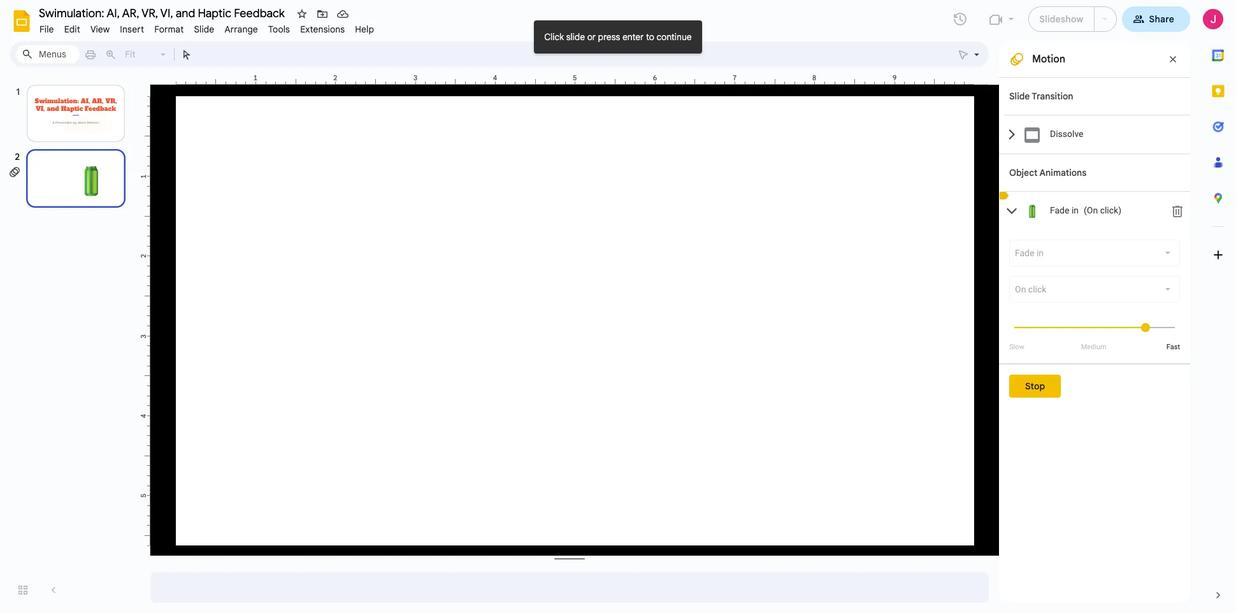 Task type: vqa. For each thing, say whether or not it's contained in the screenshot.
Image Options button
no



Task type: describe. For each thing, give the bounding box(es) containing it.
slow
[[1010, 343, 1025, 351]]

slide transition
[[1010, 91, 1074, 102]]

motion
[[1033, 53, 1066, 66]]

format
[[154, 24, 184, 35]]

arrange
[[225, 24, 258, 35]]

extensions
[[300, 24, 345, 35]]

view
[[90, 24, 110, 35]]

main toolbar
[[79, 45, 197, 64]]

Star checkbox
[[293, 5, 311, 23]]

dissolve tab
[[1005, 115, 1191, 154]]

swimulation: ai, ar, vr, vi, and haptic feedback application
[[0, 0, 1237, 613]]

fade in option
[[1016, 247, 1044, 259]]

Zoom field
[[121, 45, 171, 64]]

slow button
[[1010, 343, 1025, 351]]

animations
[[1040, 167, 1087, 179]]

slideshow button
[[1029, 6, 1095, 32]]

fade for fade in
[[1016, 248, 1035, 258]]

share button
[[1122, 6, 1191, 32]]

ai,
[[107, 6, 120, 20]]

fade in
[[1016, 248, 1044, 258]]

on click list box
[[1010, 276, 1181, 303]]

format menu item
[[149, 22, 189, 37]]

object animations
[[1010, 167, 1087, 179]]

slide menu item
[[189, 22, 220, 37]]

vr,
[[141, 6, 158, 20]]

tools menu item
[[263, 22, 295, 37]]

fade in (on click)
[[1051, 205, 1122, 216]]

insert menu item
[[115, 22, 149, 37]]

edit menu item
[[59, 22, 85, 37]]

or
[[588, 31, 596, 43]]

stop button
[[1010, 375, 1062, 398]]

duration element
[[1010, 312, 1181, 351]]

motion section
[[1000, 0, 1193, 603]]

live pointer settings image
[[972, 46, 980, 50]]

slide
[[567, 31, 585, 43]]

navigation inside swimulation: ai, ar, vr, vi, and haptic feedback application
[[0, 72, 140, 613]]

click
[[545, 31, 564, 43]]

haptic
[[198, 6, 232, 20]]

view menu item
[[85, 22, 115, 37]]

menu bar banner
[[0, 0, 1237, 613]]

medium button
[[1066, 343, 1123, 351]]

mode and view toolbar
[[954, 41, 982, 67]]

slider inside tab panel
[[1010, 312, 1181, 342]]

click
[[1029, 284, 1047, 295]]



Task type: locate. For each thing, give the bounding box(es) containing it.
on
[[1016, 284, 1027, 295]]

continue
[[657, 31, 692, 43]]

fade up the on
[[1016, 248, 1035, 258]]

slide down the haptic
[[194, 24, 214, 35]]

1 vertical spatial slide
[[1010, 91, 1030, 102]]

in inside fade in option
[[1037, 248, 1044, 258]]

arrange menu item
[[220, 22, 263, 37]]

on click
[[1016, 284, 1047, 295]]

fade in list box
[[1010, 240, 1181, 266]]

1 vertical spatial fade
[[1016, 248, 1035, 258]]

tab panel
[[1005, 230, 1191, 363]]

enter
[[623, 31, 644, 43]]

feedback
[[234, 6, 285, 20]]

fade inside option
[[1016, 248, 1035, 258]]

tab panel containing fade in
[[1005, 230, 1191, 363]]

fade left (on at right top
[[1051, 205, 1070, 216]]

insert
[[120, 24, 144, 35]]

in for fade in (on click)
[[1072, 205, 1079, 216]]

tab containing fade in
[[1005, 0, 1193, 594]]

fade
[[1051, 205, 1070, 216], [1016, 248, 1035, 258]]

tab panel inside object animations tab list
[[1005, 230, 1191, 363]]

on click option
[[1016, 283, 1047, 296]]

file menu item
[[34, 22, 59, 37]]

help menu item
[[350, 22, 379, 37]]

menu bar inside menu bar banner
[[34, 17, 379, 38]]

0 vertical spatial fade
[[1051, 205, 1070, 216]]

slide inside motion section
[[1010, 91, 1030, 102]]

tab list inside menu bar banner
[[1201, 38, 1237, 578]]

menu bar
[[34, 17, 379, 38]]

swimulation: ai, ar, vr, vi, and haptic feedback
[[39, 6, 285, 20]]

extensions menu item
[[295, 22, 350, 37]]

(on
[[1084, 205, 1099, 216]]

slide inside 'menu item'
[[194, 24, 214, 35]]

slide for slide transition
[[1010, 91, 1030, 102]]

dissolve
[[1051, 129, 1084, 139]]

share
[[1150, 13, 1175, 25]]

0 horizontal spatial in
[[1037, 248, 1044, 258]]

vi,
[[160, 6, 173, 20]]

and
[[176, 6, 195, 20]]

0 horizontal spatial slide
[[194, 24, 214, 35]]

object
[[1010, 167, 1038, 179]]

in
[[1072, 205, 1079, 216], [1037, 248, 1044, 258]]

0 vertical spatial slide
[[194, 24, 214, 35]]

Zoom text field
[[123, 45, 159, 63]]

fade for fade in (on click)
[[1051, 205, 1070, 216]]

1 horizontal spatial slide
[[1010, 91, 1030, 102]]

0 horizontal spatial fade
[[1016, 248, 1035, 258]]

in inside tab
[[1072, 205, 1079, 216]]

slide left transition
[[1010, 91, 1030, 102]]

edit
[[64, 24, 80, 35]]

slide for slide
[[194, 24, 214, 35]]

press
[[598, 31, 621, 43]]

to
[[646, 31, 655, 43]]

slider
[[1010, 312, 1181, 342]]

click)
[[1101, 205, 1122, 216]]

stop
[[1026, 381, 1046, 392]]

navigation
[[0, 72, 140, 613]]

transition
[[1032, 91, 1074, 102]]

tab list
[[1201, 38, 1237, 578]]

in left (on at right top
[[1072, 205, 1079, 216]]

fast
[[1167, 343, 1181, 351]]

1 horizontal spatial in
[[1072, 205, 1079, 216]]

fast button
[[1167, 343, 1181, 351]]

in up click
[[1037, 248, 1044, 258]]

ar,
[[122, 6, 139, 20]]

start slideshow image
[[1103, 18, 1108, 20]]

slideshow
[[1040, 13, 1084, 25]]

in for fade in
[[1037, 248, 1044, 258]]

menu bar containing file
[[34, 17, 379, 38]]

slide
[[194, 24, 214, 35], [1010, 91, 1030, 102]]

0 vertical spatial in
[[1072, 205, 1079, 216]]

swimulation: ai, ar, vr, vi, and haptic feedback element
[[34, 5, 1237, 25]]

help
[[355, 24, 374, 35]]

1 vertical spatial in
[[1037, 248, 1044, 258]]

fade inside tab
[[1051, 205, 1070, 216]]

Menus field
[[16, 45, 80, 63]]

file
[[40, 24, 54, 35]]

swimulation:
[[39, 6, 104, 20]]

medium
[[1082, 343, 1107, 351]]

tab
[[1005, 0, 1193, 594]]

1 horizontal spatial fade
[[1051, 205, 1070, 216]]

tools
[[268, 24, 290, 35]]

click slide or press enter to continue
[[545, 31, 692, 43]]

object animations tab list
[[1000, 0, 1193, 594]]



